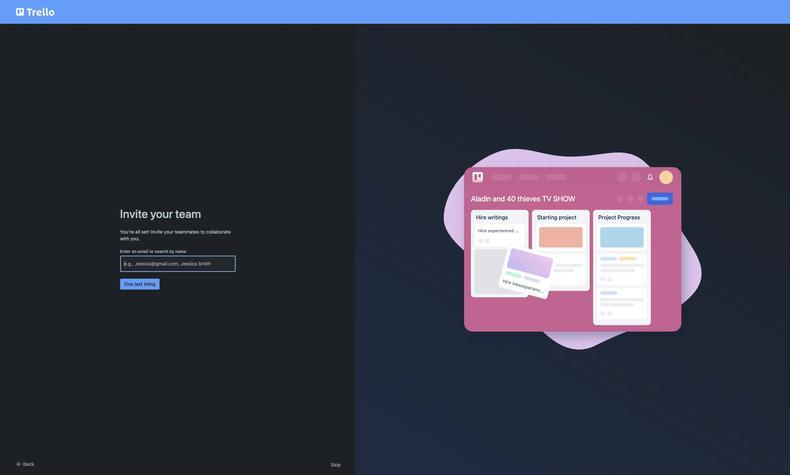Task type: describe. For each thing, give the bounding box(es) containing it.
writings
[[488, 215, 508, 221]]

skip
[[331, 463, 341, 468]]

project progress
[[598, 215, 640, 221]]

teammates
[[175, 229, 199, 235]]

your inside you're all set! invite your teammates to collaborate with you.
[[164, 229, 174, 235]]

you're
[[120, 229, 134, 235]]

inexexperienced
[[512, 281, 547, 295]]

invite inside you're all set! invite your teammates to collaborate with you.
[[151, 229, 163, 235]]

thieves
[[518, 195, 541, 203]]

by
[[169, 249, 174, 254]]

aladin
[[471, 195, 491, 203]]

enter an email or search by name
[[120, 249, 186, 254]]

one last thing button
[[120, 279, 159, 290]]

starting
[[537, 215, 558, 221]]

e.g., Jessica@gmail.com, Jessica Smith text field
[[124, 258, 231, 270]]

trello image
[[15, 4, 56, 20]]

collaborate
[[206, 229, 231, 235]]

one last thing
[[124, 281, 155, 287]]

all
[[135, 229, 140, 235]]

hire for hire experienced writer
[[478, 228, 487, 234]]

email
[[138, 249, 148, 254]]

trello image
[[471, 171, 485, 185]]

an
[[132, 249, 137, 254]]

back
[[23, 462, 34, 468]]

project
[[559, 215, 577, 221]]

hire inexexperienced writer
[[503, 278, 560, 298]]

search
[[155, 249, 168, 254]]

hire for hire writings
[[476, 215, 487, 221]]

40
[[507, 195, 516, 203]]

tv
[[542, 195, 552, 203]]



Task type: locate. For each thing, give the bounding box(es) containing it.
with
[[120, 236, 129, 242]]

0 horizontal spatial writer
[[515, 228, 528, 234]]

hire for hire inexexperienced writer
[[503, 278, 512, 286]]

writer for experienced
[[515, 228, 528, 234]]

to
[[201, 229, 205, 235]]

1 vertical spatial writer
[[546, 290, 560, 298]]

enter
[[120, 249, 131, 254]]

set!
[[141, 229, 150, 235]]

1 horizontal spatial invite
[[151, 229, 163, 235]]

starting project
[[537, 215, 577, 221]]

team
[[175, 207, 201, 221]]

2 vertical spatial hire
[[503, 278, 512, 286]]

your left "teammates"
[[164, 229, 174, 235]]

0 vertical spatial your
[[150, 207, 173, 221]]

invite right set!
[[151, 229, 163, 235]]

or
[[150, 249, 154, 254]]

aladin and 40 thieves tv show
[[471, 195, 575, 203]]

invite up all
[[120, 207, 148, 221]]

skip button
[[331, 462, 341, 469]]

name
[[175, 249, 186, 254]]

you.
[[131, 236, 140, 242]]

invite your team
[[120, 207, 201, 221]]

you're all set! invite your teammates to collaborate with you.
[[120, 229, 231, 242]]

1 horizontal spatial writer
[[546, 290, 560, 298]]

1 vertical spatial invite
[[151, 229, 163, 235]]

show
[[553, 195, 575, 203]]

back button
[[15, 461, 34, 469]]

your up you're all set! invite your teammates to collaborate with you.
[[150, 207, 173, 221]]

hire writings
[[476, 215, 508, 221]]

your
[[150, 207, 173, 221], [164, 229, 174, 235]]

hire inside hire inexexperienced writer
[[503, 278, 512, 286]]

last
[[135, 281, 143, 287]]

and
[[493, 195, 505, 203]]

writer
[[515, 228, 528, 234], [546, 290, 560, 298]]

invite
[[120, 207, 148, 221], [151, 229, 163, 235]]

0 vertical spatial writer
[[515, 228, 528, 234]]

experienced
[[488, 228, 514, 234]]

thing
[[144, 281, 155, 287]]

1 vertical spatial your
[[164, 229, 174, 235]]

1 vertical spatial hire
[[478, 228, 487, 234]]

writer for inexexperienced
[[546, 290, 560, 298]]

0 horizontal spatial invite
[[120, 207, 148, 221]]

0 vertical spatial hire
[[476, 215, 487, 221]]

progress
[[618, 215, 640, 221]]

0 vertical spatial invite
[[120, 207, 148, 221]]

hire
[[476, 215, 487, 221], [478, 228, 487, 234], [503, 278, 512, 286]]

one
[[124, 281, 133, 287]]

hire experienced writer
[[478, 228, 528, 234]]

writer inside hire inexexperienced writer
[[546, 290, 560, 298]]

project
[[598, 215, 616, 221]]



Task type: vqa. For each thing, say whether or not it's contained in the screenshot.
Greg Robinson (gregrobinson96) icon
no



